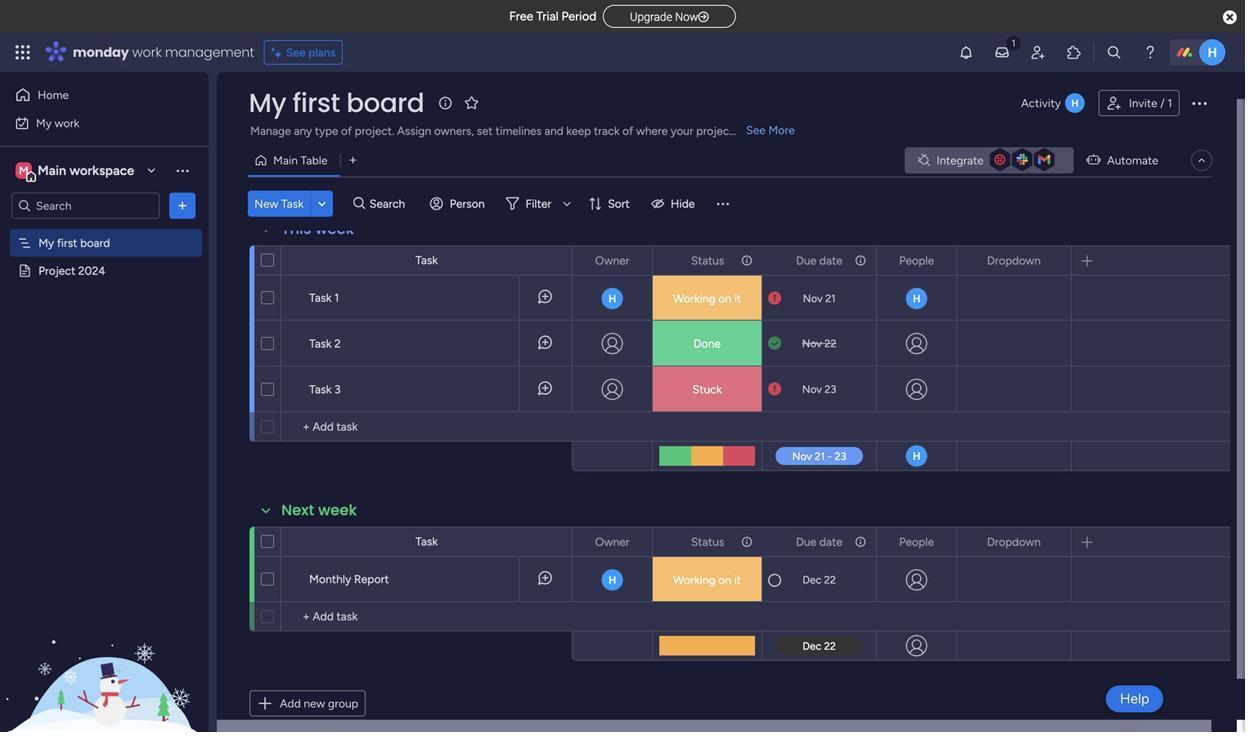 Task type: describe. For each thing, give the bounding box(es) containing it.
my up manage
[[249, 85, 286, 121]]

1 vertical spatial my first board
[[38, 236, 110, 250]]

integrate
[[937, 153, 984, 167]]

filter button
[[500, 191, 577, 217]]

workspace selection element
[[16, 161, 137, 182]]

now
[[675, 10, 699, 24]]

2 people field from the top
[[895, 533, 939, 551]]

person button
[[424, 191, 495, 217]]

project 2024
[[38, 264, 106, 278]]

new task button
[[248, 191, 310, 217]]

0 vertical spatial board
[[346, 85, 424, 121]]

where
[[636, 124, 668, 138]]

help image
[[1143, 44, 1159, 61]]

upgrade now link
[[603, 5, 736, 28]]

see plans button
[[264, 40, 343, 65]]

1 of from the left
[[341, 124, 352, 138]]

Search in workspace field
[[34, 196, 137, 215]]

next
[[282, 500, 314, 521]]

add new group button
[[250, 691, 366, 717]]

week for next week
[[318, 500, 357, 521]]

due date field for this week
[[792, 252, 847, 270]]

upgrade now
[[630, 10, 699, 24]]

1 working on it from the top
[[674, 292, 742, 306]]

status field for this week
[[687, 252, 729, 270]]

task 2
[[309, 337, 341, 351]]

search everything image
[[1107, 44, 1123, 61]]

1 vertical spatial first
[[57, 236, 77, 250]]

2 working from the top
[[674, 573, 716, 587]]

options image for "due date" field for this week
[[854, 247, 865, 275]]

timelines
[[496, 124, 542, 138]]

main table button
[[248, 147, 340, 174]]

free trial period
[[509, 9, 597, 24]]

My first board field
[[245, 85, 429, 121]]

filter
[[526, 197, 552, 211]]

period
[[562, 9, 597, 24]]

project
[[697, 124, 734, 138]]

trial
[[537, 9, 559, 24]]

2 of from the left
[[623, 124, 634, 138]]

select product image
[[15, 44, 31, 61]]

hide button
[[645, 191, 705, 217]]

+ Add task text field
[[290, 417, 565, 437]]

dapulse integrations image
[[918, 154, 931, 167]]

stuck
[[693, 383, 722, 397]]

due for this week
[[796, 254, 817, 268]]

stands.
[[737, 124, 773, 138]]

1 vertical spatial board
[[80, 236, 110, 250]]

add
[[280, 697, 301, 711]]

Next week field
[[277, 500, 361, 521]]

howard image
[[1200, 39, 1226, 65]]

keep
[[567, 124, 591, 138]]

see more link
[[745, 122, 797, 138]]

plans
[[309, 45, 336, 59]]

sort
[[608, 197, 630, 211]]

1 vertical spatial 1
[[335, 291, 339, 305]]

owner field for this week
[[591, 252, 634, 270]]

dec
[[803, 574, 822, 587]]

dec 22
[[803, 574, 836, 587]]

my up project
[[38, 236, 54, 250]]

invite / 1
[[1129, 96, 1173, 110]]

and
[[545, 124, 564, 138]]

due date for next week
[[796, 535, 843, 549]]

management
[[165, 43, 254, 61]]

work for my
[[55, 116, 79, 130]]

workspace image
[[16, 162, 32, 180]]

nov 21
[[803, 292, 836, 305]]

date for next week
[[820, 535, 843, 549]]

next week
[[282, 500, 357, 521]]

lottie animation element
[[0, 567, 209, 733]]

22 for dec 22
[[824, 574, 836, 587]]

v2 search image
[[354, 195, 366, 213]]

show board description image
[[436, 95, 456, 111]]

monday
[[73, 43, 129, 61]]

main table
[[273, 153, 328, 167]]

apps image
[[1066, 44, 1083, 61]]

/
[[1161, 96, 1165, 110]]

list box containing my first board
[[0, 226, 209, 506]]

type
[[315, 124, 338, 138]]

main for main table
[[273, 153, 298, 167]]

0 vertical spatial first
[[293, 85, 340, 121]]

1 people from the top
[[900, 254, 935, 268]]

task down person popup button
[[416, 253, 438, 267]]

your
[[671, 124, 694, 138]]

help button
[[1107, 686, 1164, 713]]

person
[[450, 197, 485, 211]]

2 working on it from the top
[[674, 573, 742, 587]]

group
[[328, 697, 359, 711]]

date for this week
[[820, 254, 843, 268]]

main for main workspace
[[38, 163, 66, 178]]

public board image
[[17, 263, 33, 279]]

home
[[38, 88, 69, 102]]

manage any type of project. assign owners, set timelines and keep track of where your project stands.
[[250, 124, 773, 138]]

manage
[[250, 124, 291, 138]]

nov for nov 23
[[803, 383, 822, 396]]

help
[[1121, 691, 1150, 708]]

2
[[335, 337, 341, 351]]

nov 23
[[803, 383, 837, 396]]

automate
[[1108, 153, 1159, 167]]

workspace options image
[[174, 162, 191, 179]]

2 dropdown field from the top
[[984, 533, 1045, 551]]

main workspace
[[38, 163, 134, 178]]

this
[[282, 219, 312, 239]]

2 people from the top
[[900, 535, 935, 549]]

activity
[[1022, 96, 1061, 110]]

column information image for this week
[[854, 254, 868, 267]]

see more
[[746, 123, 795, 137]]

column information image
[[741, 536, 754, 549]]

1 people field from the top
[[895, 252, 939, 270]]

3
[[335, 383, 341, 397]]

see for see plans
[[286, 45, 306, 59]]

this week
[[282, 219, 354, 239]]



Task type: locate. For each thing, give the bounding box(es) containing it.
nov right v2 done deadline icon
[[803, 337, 822, 350]]

Status field
[[687, 252, 729, 270], [687, 533, 729, 551]]

1 right /
[[1168, 96, 1173, 110]]

0 vertical spatial it
[[735, 292, 742, 306]]

2 owner from the top
[[595, 535, 630, 549]]

0 vertical spatial due date field
[[792, 252, 847, 270]]

status field down menu icon
[[687, 252, 729, 270]]

options image
[[174, 198, 191, 214], [629, 247, 641, 275], [854, 247, 865, 275], [854, 528, 865, 556]]

1 vertical spatial due date field
[[792, 533, 847, 551]]

see left more
[[746, 123, 766, 137]]

work right monday
[[132, 43, 162, 61]]

1 horizontal spatial my first board
[[249, 85, 424, 121]]

1 horizontal spatial see
[[746, 123, 766, 137]]

due up dec
[[796, 535, 817, 549]]

working on it down column information icon
[[674, 573, 742, 587]]

Due date field
[[792, 252, 847, 270], [792, 533, 847, 551]]

v2 done deadline image
[[769, 336, 782, 352]]

1 vertical spatial work
[[55, 116, 79, 130]]

0 vertical spatial see
[[286, 45, 306, 59]]

status field left column information icon
[[687, 533, 729, 551]]

arrow down image
[[557, 194, 577, 214]]

invite members image
[[1030, 44, 1047, 61]]

2 status field from the top
[[687, 533, 729, 551]]

main
[[273, 153, 298, 167], [38, 163, 66, 178]]

0 vertical spatial due
[[796, 254, 817, 268]]

week
[[315, 219, 354, 239], [318, 500, 357, 521]]

0 vertical spatial dropdown
[[988, 254, 1041, 268]]

task 3
[[309, 383, 341, 397]]

set
[[477, 124, 493, 138]]

see left plans at the left of the page
[[286, 45, 306, 59]]

0 vertical spatial owner
[[595, 254, 630, 268]]

23
[[825, 383, 837, 396]]

due for next week
[[796, 535, 817, 549]]

task left 3
[[309, 383, 332, 397]]

working on it
[[674, 292, 742, 306], [674, 573, 742, 587]]

0 vertical spatial nov
[[803, 292, 823, 305]]

task inside button
[[281, 197, 304, 211]]

2 due from the top
[[796, 535, 817, 549]]

status left column information icon
[[691, 535, 725, 549]]

1 dropdown from the top
[[988, 254, 1041, 268]]

task up "this"
[[281, 197, 304, 211]]

add to favorites image
[[464, 95, 480, 111]]

0 horizontal spatial first
[[57, 236, 77, 250]]

0 horizontal spatial 1
[[335, 291, 339, 305]]

first up type
[[293, 85, 340, 121]]

Owner field
[[591, 252, 634, 270], [591, 533, 634, 551]]

1 status from the top
[[691, 254, 725, 268]]

dropdown for 1st dropdown field
[[988, 254, 1041, 268]]

first up the project 2024
[[57, 236, 77, 250]]

1 vertical spatial dropdown field
[[984, 533, 1045, 551]]

dropdown for second dropdown field
[[988, 535, 1041, 549]]

22 for nov 22
[[825, 337, 837, 350]]

working
[[674, 292, 716, 306], [674, 573, 716, 587]]

options image
[[1190, 93, 1210, 113], [740, 247, 751, 275], [934, 247, 945, 275], [629, 528, 641, 556], [740, 528, 751, 556], [934, 528, 945, 556]]

2 status from the top
[[691, 535, 725, 549]]

work
[[132, 43, 162, 61], [55, 116, 79, 130]]

0 horizontal spatial work
[[55, 116, 79, 130]]

0 vertical spatial due date
[[796, 254, 843, 268]]

on
[[719, 292, 732, 306], [719, 573, 732, 587]]

upgrade
[[630, 10, 673, 24]]

project.
[[355, 124, 394, 138]]

1 vertical spatial week
[[318, 500, 357, 521]]

new
[[255, 197, 278, 211]]

1
[[1168, 96, 1173, 110], [335, 291, 339, 305]]

2024
[[78, 264, 106, 278]]

1 image
[[1007, 34, 1021, 52]]

it
[[735, 292, 742, 306], [735, 573, 742, 587]]

1 vertical spatial status field
[[687, 533, 729, 551]]

inbox image
[[994, 44, 1011, 61]]

v2 overdue deadline image for nov 23
[[769, 382, 782, 397]]

collapse board header image
[[1196, 154, 1209, 167]]

1 vertical spatial status
[[691, 535, 725, 549]]

owners,
[[434, 124, 474, 138]]

1 vertical spatial it
[[735, 573, 742, 587]]

1 vertical spatial working
[[674, 573, 716, 587]]

due date field up dec 22
[[792, 533, 847, 551]]

v2 overdue deadline image
[[769, 291, 782, 307], [769, 382, 782, 397]]

0 vertical spatial 22
[[825, 337, 837, 350]]

1 v2 overdue deadline image from the top
[[769, 291, 782, 307]]

People field
[[895, 252, 939, 270], [895, 533, 939, 551]]

see inside "button"
[[286, 45, 306, 59]]

1 horizontal spatial first
[[293, 85, 340, 121]]

invite / 1 button
[[1099, 90, 1180, 116]]

0 vertical spatial dropdown field
[[984, 252, 1045, 270]]

2 due date field from the top
[[792, 533, 847, 551]]

2 it from the top
[[735, 573, 742, 587]]

assign
[[397, 124, 431, 138]]

see for see more
[[746, 123, 766, 137]]

angle down image
[[318, 198, 326, 210]]

due date up dec 22
[[796, 535, 843, 549]]

owner field for next week
[[591, 533, 634, 551]]

status field for next week
[[687, 533, 729, 551]]

0 vertical spatial working on it
[[674, 292, 742, 306]]

monthly report
[[309, 573, 389, 586]]

workspace
[[69, 163, 134, 178]]

1 22 from the top
[[825, 337, 837, 350]]

menu image
[[715, 196, 731, 212]]

column information image
[[741, 254, 754, 267], [854, 254, 868, 267], [854, 536, 868, 549]]

2 v2 overdue deadline image from the top
[[769, 382, 782, 397]]

1 up 2
[[335, 291, 339, 305]]

Search field
[[366, 192, 415, 215]]

1 vertical spatial see
[[746, 123, 766, 137]]

0 vertical spatial work
[[132, 43, 162, 61]]

my down home
[[36, 116, 52, 130]]

owner for this week
[[595, 254, 630, 268]]

1 vertical spatial dropdown
[[988, 535, 1041, 549]]

table
[[301, 153, 328, 167]]

2 on from the top
[[719, 573, 732, 587]]

1 due date from the top
[[796, 254, 843, 268]]

nov for nov 21
[[803, 292, 823, 305]]

0 vertical spatial 1
[[1168, 96, 1173, 110]]

1 owner from the top
[[595, 254, 630, 268]]

it left 'nov 21'
[[735, 292, 742, 306]]

status down menu icon
[[691, 254, 725, 268]]

v2 overdue deadline image left 'nov 21'
[[769, 291, 782, 307]]

due
[[796, 254, 817, 268], [796, 535, 817, 549]]

my work button
[[10, 110, 176, 136]]

1 vertical spatial due date
[[796, 535, 843, 549]]

0 vertical spatial people
[[900, 254, 935, 268]]

status for this week
[[691, 254, 725, 268]]

work down home
[[55, 116, 79, 130]]

monthly
[[309, 573, 351, 586]]

1 owner field from the top
[[591, 252, 634, 270]]

1 horizontal spatial work
[[132, 43, 162, 61]]

0 vertical spatial date
[[820, 254, 843, 268]]

hide
[[671, 197, 695, 211]]

0 horizontal spatial of
[[341, 124, 352, 138]]

options image for "due date" field for next week
[[854, 528, 865, 556]]

m
[[19, 164, 29, 178]]

2 due date from the top
[[796, 535, 843, 549]]

2 owner field from the top
[[591, 533, 634, 551]]

sort button
[[582, 191, 640, 217]]

of
[[341, 124, 352, 138], [623, 124, 634, 138]]

add view image
[[350, 154, 356, 166]]

main left table
[[273, 153, 298, 167]]

nov
[[803, 292, 823, 305], [803, 337, 822, 350], [803, 383, 822, 396]]

1 vertical spatial v2 overdue deadline image
[[769, 382, 782, 397]]

0 horizontal spatial board
[[80, 236, 110, 250]]

1 horizontal spatial of
[[623, 124, 634, 138]]

21
[[826, 292, 836, 305]]

1 status field from the top
[[687, 252, 729, 270]]

0 vertical spatial v2 overdue deadline image
[[769, 291, 782, 307]]

board
[[346, 85, 424, 121], [80, 236, 110, 250]]

v2 overdue deadline image for nov 21
[[769, 291, 782, 307]]

status
[[691, 254, 725, 268], [691, 535, 725, 549]]

0 vertical spatial working
[[674, 292, 716, 306]]

main inside workspace selection 'element'
[[38, 163, 66, 178]]

status for next week
[[691, 535, 725, 549]]

of right track
[[623, 124, 634, 138]]

task up the task 2 on the left top
[[309, 291, 332, 305]]

nov left 21
[[803, 292, 823, 305]]

my inside button
[[36, 116, 52, 130]]

column information image for next week
[[854, 536, 868, 549]]

dapulse rightstroke image
[[699, 11, 709, 23]]

2 date from the top
[[820, 535, 843, 549]]

+ Add task text field
[[290, 607, 565, 627]]

board up project.
[[346, 85, 424, 121]]

1 vertical spatial people
[[900, 535, 935, 549]]

0 horizontal spatial main
[[38, 163, 66, 178]]

activity button
[[1015, 90, 1093, 116]]

0 vertical spatial my first board
[[249, 85, 424, 121]]

project
[[38, 264, 75, 278]]

1 vertical spatial date
[[820, 535, 843, 549]]

1 due date field from the top
[[792, 252, 847, 270]]

of right type
[[341, 124, 352, 138]]

new
[[304, 697, 325, 711]]

option
[[0, 228, 209, 232]]

free
[[509, 9, 534, 24]]

nov for nov 22
[[803, 337, 822, 350]]

1 vertical spatial owner
[[595, 535, 630, 549]]

owner
[[595, 254, 630, 268], [595, 535, 630, 549]]

1 vertical spatial people field
[[895, 533, 939, 551]]

1 working from the top
[[674, 292, 716, 306]]

due date for this week
[[796, 254, 843, 268]]

notifications image
[[958, 44, 975, 61]]

new task
[[255, 197, 304, 211]]

22 right dec
[[824, 574, 836, 587]]

my first board up the project 2024
[[38, 236, 110, 250]]

0 vertical spatial owner field
[[591, 252, 634, 270]]

date up dec 22
[[820, 535, 843, 549]]

2 vertical spatial nov
[[803, 383, 822, 396]]

1 it from the top
[[735, 292, 742, 306]]

1 vertical spatial due
[[796, 535, 817, 549]]

date
[[820, 254, 843, 268], [820, 535, 843, 549]]

0 vertical spatial week
[[315, 219, 354, 239]]

This week field
[[277, 219, 358, 240]]

my first board
[[249, 85, 424, 121], [38, 236, 110, 250]]

2 22 from the top
[[824, 574, 836, 587]]

1 horizontal spatial main
[[273, 153, 298, 167]]

v2 overdue deadline image left nov 23
[[769, 382, 782, 397]]

1 vertical spatial working on it
[[674, 573, 742, 587]]

more
[[769, 123, 795, 137]]

my first board up type
[[249, 85, 424, 121]]

invite
[[1129, 96, 1158, 110]]

22 down 21
[[825, 337, 837, 350]]

autopilot image
[[1087, 149, 1101, 170]]

people
[[900, 254, 935, 268], [900, 535, 935, 549]]

due date up 'nov 21'
[[796, 254, 843, 268]]

report
[[354, 573, 389, 586]]

work inside button
[[55, 116, 79, 130]]

task up + add task text field
[[416, 535, 438, 549]]

week down angle down image
[[315, 219, 354, 239]]

working on it up done
[[674, 292, 742, 306]]

work for monday
[[132, 43, 162, 61]]

options image for 1st dropdown field
[[629, 247, 641, 275]]

see plans
[[286, 45, 336, 59]]

add new group
[[280, 697, 359, 711]]

due up 'nov 21'
[[796, 254, 817, 268]]

1 vertical spatial nov
[[803, 337, 822, 350]]

any
[[294, 124, 312, 138]]

1 dropdown field from the top
[[984, 252, 1045, 270]]

my work
[[36, 116, 79, 130]]

0 horizontal spatial see
[[286, 45, 306, 59]]

main right workspace image
[[38, 163, 66, 178]]

1 due from the top
[[796, 254, 817, 268]]

lottie animation image
[[0, 567, 209, 733]]

home button
[[10, 82, 176, 108]]

track
[[594, 124, 620, 138]]

1 date from the top
[[820, 254, 843, 268]]

1 inside button
[[1168, 96, 1173, 110]]

date up 21
[[820, 254, 843, 268]]

task 1
[[309, 291, 339, 305]]

0 vertical spatial status
[[691, 254, 725, 268]]

owner for next week
[[595, 535, 630, 549]]

week for this week
[[315, 219, 354, 239]]

2 dropdown from the top
[[988, 535, 1041, 549]]

due date
[[796, 254, 843, 268], [796, 535, 843, 549]]

1 vertical spatial owner field
[[591, 533, 634, 551]]

1 horizontal spatial board
[[346, 85, 424, 121]]

first
[[293, 85, 340, 121], [57, 236, 77, 250]]

due date field for next week
[[792, 533, 847, 551]]

due date field up 'nov 21'
[[792, 252, 847, 270]]

list box
[[0, 226, 209, 506]]

dropdown
[[988, 254, 1041, 268], [988, 535, 1041, 549]]

nov 22
[[803, 337, 837, 350]]

nov left the 23
[[803, 383, 822, 396]]

Dropdown field
[[984, 252, 1045, 270], [984, 533, 1045, 551]]

it down column information icon
[[735, 573, 742, 587]]

week right the next
[[318, 500, 357, 521]]

1 horizontal spatial 1
[[1168, 96, 1173, 110]]

done
[[694, 337, 721, 351]]

monday work management
[[73, 43, 254, 61]]

0 vertical spatial people field
[[895, 252, 939, 270]]

task left 2
[[309, 337, 332, 351]]

1 vertical spatial on
[[719, 573, 732, 587]]

0 vertical spatial on
[[719, 292, 732, 306]]

board up 2024
[[80, 236, 110, 250]]

1 on from the top
[[719, 292, 732, 306]]

0 vertical spatial status field
[[687, 252, 729, 270]]

main inside button
[[273, 153, 298, 167]]

dapulse close image
[[1224, 9, 1237, 26]]

1 vertical spatial 22
[[824, 574, 836, 587]]

0 horizontal spatial my first board
[[38, 236, 110, 250]]



Task type: vqa. For each thing, say whether or not it's contained in the screenshot.
Column information image related to Next week
yes



